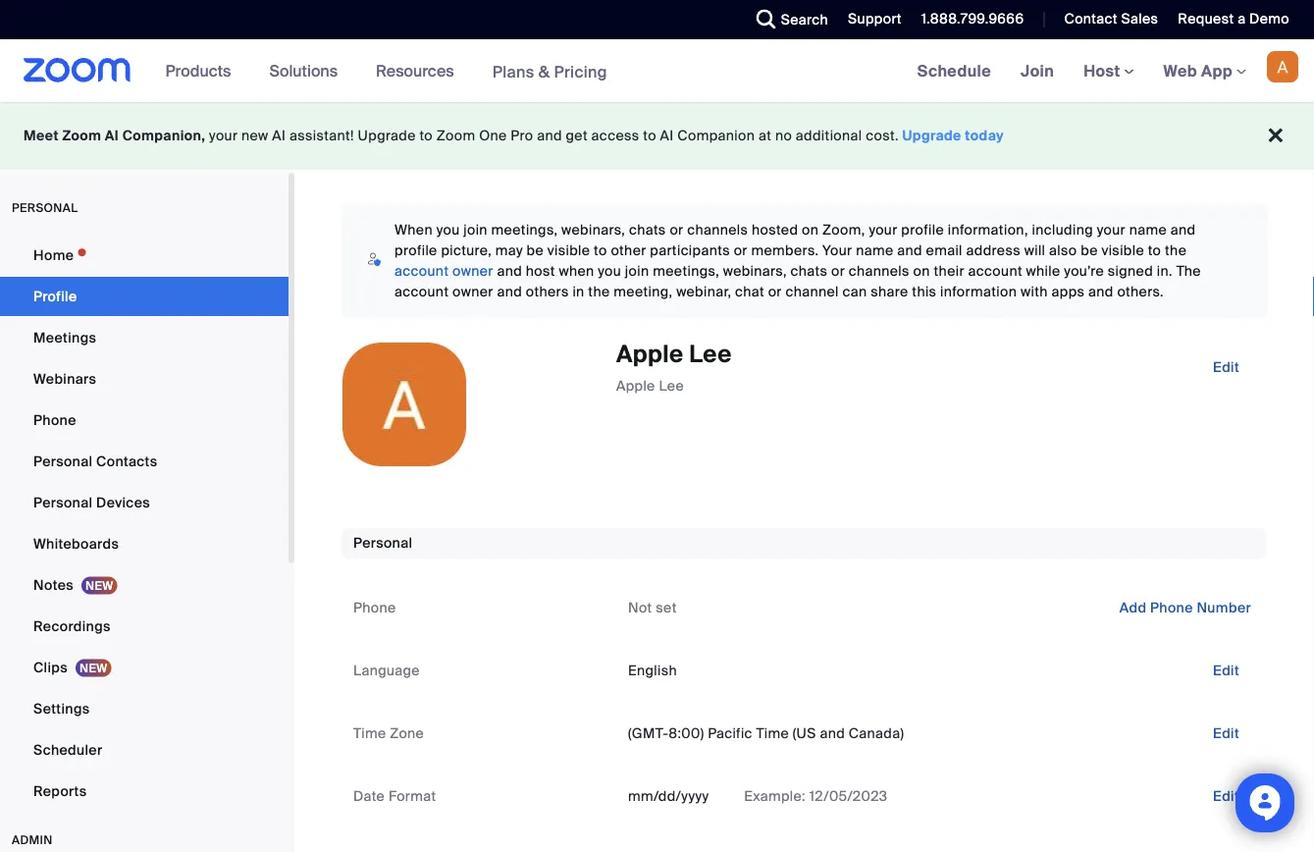 Task type: locate. For each thing, give the bounding box(es) containing it.
join up meeting,
[[625, 262, 650, 280]]

1 vertical spatial the
[[589, 283, 610, 301]]

2 edit button from the top
[[1198, 655, 1256, 687]]

1 horizontal spatial profile
[[902, 221, 945, 239]]

and down the may
[[497, 262, 522, 280]]

your inside the meet zoom ai companion, footer
[[209, 127, 238, 145]]

zoom left one
[[437, 127, 476, 145]]

account down account owner link
[[395, 283, 449, 301]]

and up the the
[[1171, 221, 1196, 239]]

phone down webinars
[[33, 411, 76, 429]]

0 horizontal spatial meetings,
[[492, 221, 558, 239]]

the inside when you join meetings, webinars, chats or channels hosted on zoom, your profile information, including your name and profile picture, may be visible to other participants or members. your name and email address will also be visible to the account owner
[[1166, 242, 1187, 260]]

devices
[[96, 493, 150, 512]]

on up members.
[[802, 221, 819, 239]]

1 vertical spatial join
[[625, 262, 650, 280]]

upgrade today link
[[903, 127, 1005, 145]]

0 horizontal spatial you
[[437, 221, 460, 239]]

profile up email
[[902, 221, 945, 239]]

chat
[[735, 283, 765, 301]]

1 edit from the top
[[1214, 358, 1240, 376]]

1 horizontal spatial the
[[1166, 242, 1187, 260]]

0 horizontal spatial time
[[354, 725, 386, 743]]

(us
[[793, 725, 817, 743]]

other
[[611, 242, 647, 260]]

on up this
[[914, 262, 931, 280]]

join link
[[1007, 39, 1070, 102]]

pricing
[[554, 61, 608, 82]]

user photo image
[[343, 343, 466, 466]]

0 horizontal spatial chats
[[629, 221, 666, 239]]

the up in.
[[1166, 242, 1187, 260]]

visible up when
[[548, 242, 591, 260]]

web app button
[[1164, 60, 1247, 81]]

1 vertical spatial apple
[[617, 376, 656, 395]]

ai right the "new"
[[272, 127, 286, 145]]

1 horizontal spatial on
[[914, 262, 931, 280]]

ai left companion,
[[105, 127, 119, 145]]

and left email
[[898, 242, 923, 260]]

your
[[823, 242, 853, 260]]

also
[[1050, 242, 1078, 260]]

be up host
[[527, 242, 544, 260]]

1 horizontal spatial zoom
[[437, 127, 476, 145]]

2 owner from the top
[[453, 283, 494, 301]]

webinars, up other
[[562, 221, 626, 239]]

meeting,
[[614, 283, 673, 301]]

access
[[592, 127, 640, 145]]

plans & pricing
[[493, 61, 608, 82]]

name down zoom,
[[856, 242, 894, 260]]

be up you're
[[1081, 242, 1099, 260]]

0 vertical spatial chats
[[629, 221, 666, 239]]

zoom
[[62, 127, 101, 145], [437, 127, 476, 145]]

visible
[[548, 242, 591, 260], [1102, 242, 1145, 260]]

you inside when you join meetings, webinars, chats or channels hosted on zoom, your profile information, including your name and profile picture, may be visible to other participants or members. your name and email address will also be visible to the account owner
[[437, 221, 460, 239]]

phone right add
[[1151, 599, 1194, 617]]

clips link
[[0, 648, 289, 687]]

0 horizontal spatial visible
[[548, 242, 591, 260]]

phone up language
[[354, 599, 396, 617]]

1 horizontal spatial phone
[[354, 599, 396, 617]]

1 horizontal spatial webinars,
[[723, 262, 787, 280]]

cost.
[[866, 127, 899, 145]]

name up in.
[[1130, 221, 1168, 239]]

search button
[[742, 0, 834, 39]]

upgrade
[[358, 127, 416, 145], [903, 127, 962, 145]]

0 vertical spatial lee
[[690, 339, 732, 370]]

meetings, down participants
[[653, 262, 720, 280]]

your right zoom,
[[869, 221, 898, 239]]

join
[[464, 221, 488, 239], [625, 262, 650, 280]]

your left the "new"
[[209, 127, 238, 145]]

1 visible from the left
[[548, 242, 591, 260]]

recordings link
[[0, 607, 289, 646]]

1 ai from the left
[[105, 127, 119, 145]]

additional
[[796, 127, 863, 145]]

0 horizontal spatial your
[[209, 127, 238, 145]]

0 horizontal spatial be
[[527, 242, 544, 260]]

web
[[1164, 60, 1198, 81]]

1 horizontal spatial meetings,
[[653, 262, 720, 280]]

one
[[479, 127, 507, 145]]

account down when
[[395, 262, 449, 280]]

contact
[[1065, 10, 1118, 28]]

and inside the meet zoom ai companion, footer
[[537, 127, 563, 145]]

1 horizontal spatial upgrade
[[903, 127, 962, 145]]

0 vertical spatial join
[[464, 221, 488, 239]]

1 horizontal spatial be
[[1081, 242, 1099, 260]]

owner down account owner link
[[453, 283, 494, 301]]

chats up other
[[629, 221, 666, 239]]

1 vertical spatial lee
[[659, 376, 684, 395]]

can
[[843, 283, 868, 301]]

sales
[[1122, 10, 1159, 28]]

0 horizontal spatial channels
[[688, 221, 748, 239]]

add
[[1120, 599, 1147, 617]]

edit button
[[1198, 352, 1256, 383], [1198, 655, 1256, 687], [1198, 718, 1256, 750], [1198, 781, 1256, 813]]

time left (us
[[757, 725, 790, 743]]

meetings,
[[492, 221, 558, 239], [653, 262, 720, 280]]

the
[[1177, 262, 1202, 280]]

0 vertical spatial you
[[437, 221, 460, 239]]

lee
[[690, 339, 732, 370], [659, 376, 684, 395]]

today
[[966, 127, 1005, 145]]

scheduler
[[33, 741, 103, 759]]

and left 'get'
[[537, 127, 563, 145]]

chats up channel on the top right of the page
[[791, 262, 828, 280]]

edit for 2nd edit button from the bottom
[[1214, 725, 1240, 743]]

visible up signed
[[1102, 242, 1145, 260]]

the right in
[[589, 283, 610, 301]]

account
[[395, 262, 449, 280], [969, 262, 1023, 280], [395, 283, 449, 301]]

profile down when
[[395, 242, 438, 260]]

phone inside button
[[1151, 599, 1194, 617]]

2 edit from the top
[[1214, 662, 1240, 680]]

edit for 4th edit button from the top of the page
[[1214, 788, 1240, 806]]

reports
[[33, 782, 87, 800]]

1 horizontal spatial chats
[[791, 262, 828, 280]]

0 horizontal spatial zoom
[[62, 127, 101, 145]]

format
[[389, 788, 436, 806]]

1 be from the left
[[527, 242, 544, 260]]

2 horizontal spatial phone
[[1151, 599, 1194, 617]]

you up picture,
[[437, 221, 460, 239]]

0 vertical spatial owner
[[453, 262, 494, 280]]

1 vertical spatial chats
[[791, 262, 828, 280]]

join up picture,
[[464, 221, 488, 239]]

0 horizontal spatial phone
[[33, 411, 76, 429]]

0 vertical spatial channels
[[688, 221, 748, 239]]

and left others
[[497, 283, 522, 301]]

1 horizontal spatial you
[[598, 262, 622, 280]]

on inside when you join meetings, webinars, chats or channels hosted on zoom, your profile information, including your name and profile picture, may be visible to other participants or members. your name and email address will also be visible to the account owner
[[802, 221, 819, 239]]

request a demo
[[1179, 10, 1290, 28]]

or down your
[[832, 262, 846, 280]]

join
[[1021, 60, 1055, 81]]

1 vertical spatial you
[[598, 262, 622, 280]]

no
[[776, 127, 793, 145]]

meet
[[24, 127, 59, 145]]

1 horizontal spatial channels
[[849, 262, 910, 280]]

request
[[1179, 10, 1235, 28]]

time left 'zone' at left
[[354, 725, 386, 743]]

(gmt-8:00) pacific time (us and canada)
[[628, 725, 905, 743]]

1 owner from the top
[[453, 262, 494, 280]]

1 horizontal spatial name
[[1130, 221, 1168, 239]]

1 horizontal spatial visible
[[1102, 242, 1145, 260]]

reports link
[[0, 772, 289, 811]]

0 vertical spatial on
[[802, 221, 819, 239]]

you down other
[[598, 262, 622, 280]]

2 upgrade from the left
[[903, 127, 962, 145]]

0 horizontal spatial upgrade
[[358, 127, 416, 145]]

email
[[927, 242, 963, 260]]

meetings, up the may
[[492, 221, 558, 239]]

1 vertical spatial webinars,
[[723, 262, 787, 280]]

owner down picture,
[[453, 262, 494, 280]]

zoom,
[[823, 221, 866, 239]]

1 vertical spatial name
[[856, 242, 894, 260]]

ai left companion
[[660, 127, 674, 145]]

address
[[967, 242, 1021, 260]]

apple lee apple lee
[[617, 339, 732, 395]]

meetings, inside when you join meetings, webinars, chats or channels hosted on zoom, your profile information, including your name and profile picture, may be visible to other participants or members. your name and email address will also be visible to the account owner
[[492, 221, 558, 239]]

or
[[670, 221, 684, 239], [734, 242, 748, 260], [832, 262, 846, 280], [769, 283, 782, 301]]

4 edit from the top
[[1214, 788, 1240, 806]]

personal devices link
[[0, 483, 289, 522]]

add phone number button
[[1104, 593, 1268, 624]]

channels up participants
[[688, 221, 748, 239]]

host
[[526, 262, 556, 280]]

1 vertical spatial profile
[[395, 242, 438, 260]]

settings
[[33, 700, 90, 718]]

join inside when you join meetings, webinars, chats or channels hosted on zoom, your profile information, including your name and profile picture, may be visible to other participants or members. your name and email address will also be visible to the account owner
[[464, 221, 488, 239]]

to right access
[[643, 127, 657, 145]]

2 horizontal spatial ai
[[660, 127, 674, 145]]

0 vertical spatial name
[[1130, 221, 1168, 239]]

3 edit from the top
[[1214, 725, 1240, 743]]

others.
[[1118, 283, 1165, 301]]

zoom right meet
[[62, 127, 101, 145]]

1 vertical spatial personal
[[33, 493, 93, 512]]

0 horizontal spatial the
[[589, 283, 610, 301]]

&
[[539, 61, 550, 82]]

0 horizontal spatial on
[[802, 221, 819, 239]]

owner inside when you join meetings, webinars, chats or channels hosted on zoom, your profile information, including your name and profile picture, may be visible to other participants or members. your name and email address will also be visible to the account owner
[[453, 262, 494, 280]]

1 vertical spatial meetings,
[[653, 262, 720, 280]]

and down you're
[[1089, 283, 1114, 301]]

with
[[1021, 283, 1049, 301]]

schedule link
[[903, 39, 1007, 102]]

to left other
[[594, 242, 608, 260]]

2 horizontal spatial your
[[1098, 221, 1126, 239]]

1 horizontal spatial time
[[757, 725, 790, 743]]

upgrade right the cost.
[[903, 127, 962, 145]]

edit for 1st edit button from the top of the page
[[1214, 358, 1240, 376]]

1 horizontal spatial join
[[625, 262, 650, 280]]

0 horizontal spatial join
[[464, 221, 488, 239]]

0 vertical spatial apple
[[617, 339, 684, 370]]

phone inside personal menu menu
[[33, 411, 76, 429]]

1.888.799.9666 button
[[907, 0, 1030, 39], [922, 10, 1025, 28]]

information
[[941, 283, 1018, 301]]

your up signed
[[1098, 221, 1126, 239]]

solutions button
[[269, 39, 347, 102]]

(gmt-
[[628, 725, 669, 743]]

1 horizontal spatial ai
[[272, 127, 286, 145]]

the inside and host when you join meetings, webinars, chats or channels on their account while you're signed in. the account owner and others in the meeting, webinar, chat or channel can share this information with apps and others.
[[589, 283, 610, 301]]

0 horizontal spatial ai
[[105, 127, 119, 145]]

solutions
[[269, 60, 338, 81]]

0 horizontal spatial webinars,
[[562, 221, 626, 239]]

0 vertical spatial personal
[[33, 452, 93, 470]]

0 vertical spatial webinars,
[[562, 221, 626, 239]]

0 vertical spatial meetings,
[[492, 221, 558, 239]]

1 vertical spatial channels
[[849, 262, 910, 280]]

banner
[[0, 39, 1315, 104]]

lee down webinar,
[[690, 339, 732, 370]]

1 edit button from the top
[[1198, 352, 1256, 383]]

0 horizontal spatial lee
[[659, 376, 684, 395]]

4 edit button from the top
[[1198, 781, 1256, 813]]

webinars, inside and host when you join meetings, webinars, chats or channels on their account while you're signed in. the account owner and others in the meeting, webinar, chat or channel can share this information with apps and others.
[[723, 262, 787, 280]]

webinars, up chat
[[723, 262, 787, 280]]

2 ai from the left
[[272, 127, 286, 145]]

3 edit button from the top
[[1198, 718, 1256, 750]]

0 vertical spatial the
[[1166, 242, 1187, 260]]

lee down meeting,
[[659, 376, 684, 395]]

home
[[33, 246, 74, 264]]

banner containing products
[[0, 39, 1315, 104]]

upgrade down the product information 'navigation'
[[358, 127, 416, 145]]

3 ai from the left
[[660, 127, 674, 145]]

this
[[913, 283, 937, 301]]

when you join meetings, webinars, chats or channels hosted on zoom, your profile information, including your name and profile picture, may be visible to other participants or members. your name and email address will also be visible to the account owner
[[395, 221, 1196, 280]]

channels inside when you join meetings, webinars, chats or channels hosted on zoom, your profile information, including your name and profile picture, may be visible to other participants or members. your name and email address will also be visible to the account owner
[[688, 221, 748, 239]]

profile picture image
[[1268, 51, 1299, 82]]

zone
[[390, 725, 424, 743]]

channels up share
[[849, 262, 910, 280]]

1 vertical spatial on
[[914, 262, 931, 280]]

owner
[[453, 262, 494, 280], [453, 283, 494, 301]]

1 vertical spatial owner
[[453, 283, 494, 301]]

companion
[[678, 127, 755, 145]]



Task type: describe. For each thing, give the bounding box(es) containing it.
products
[[166, 60, 231, 81]]

apps
[[1052, 283, 1085, 301]]

join inside and host when you join meetings, webinars, chats or channels on their account while you're signed in. the account owner and others in the meeting, webinar, chat or channel can share this information with apps and others.
[[625, 262, 650, 280]]

mm/dd/yyyy
[[628, 788, 709, 806]]

picture,
[[441, 242, 492, 260]]

on inside and host when you join meetings, webinars, chats or channels on their account while you're signed in. the account owner and others in the meeting, webinar, chat or channel can share this information with apps and others.
[[914, 262, 931, 280]]

webinar,
[[677, 283, 732, 301]]

edit user photo image
[[389, 396, 420, 413]]

2 time from the left
[[757, 725, 790, 743]]

owner inside and host when you join meetings, webinars, chats or channels on their account while you're signed in. the account owner and others in the meeting, webinar, chat or channel can share this information with apps and others.
[[453, 283, 494, 301]]

1 upgrade from the left
[[358, 127, 416, 145]]

settings link
[[0, 689, 289, 729]]

their
[[934, 262, 965, 280]]

webinars link
[[0, 359, 289, 399]]

time zone
[[354, 725, 424, 743]]

products button
[[166, 39, 240, 102]]

app
[[1202, 60, 1233, 81]]

account down the address
[[969, 262, 1023, 280]]

channels inside and host when you join meetings, webinars, chats or channels on their account while you're signed in. the account owner and others in the meeting, webinar, chat or channel can share this information with apps and others.
[[849, 262, 910, 280]]

meetings navigation
[[903, 39, 1315, 104]]

host
[[1084, 60, 1125, 81]]

at
[[759, 127, 772, 145]]

2 be from the left
[[1081, 242, 1099, 260]]

webinars
[[33, 370, 96, 388]]

may
[[496, 242, 523, 260]]

contact sales
[[1065, 10, 1159, 28]]

you inside and host when you join meetings, webinars, chats or channels on their account while you're signed in. the account owner and others in the meeting, webinar, chat or channel can share this information with apps and others.
[[598, 262, 622, 280]]

or right chat
[[769, 283, 782, 301]]

1 horizontal spatial lee
[[690, 339, 732, 370]]

web app
[[1164, 60, 1233, 81]]

not
[[628, 599, 653, 617]]

english
[[628, 662, 678, 680]]

in
[[573, 283, 585, 301]]

hosted
[[752, 221, 799, 239]]

assistant!
[[290, 127, 354, 145]]

2 zoom from the left
[[437, 127, 476, 145]]

webinars, inside when you join meetings, webinars, chats or channels hosted on zoom, your profile information, including your name and profile picture, may be visible to other participants or members. your name and email address will also be visible to the account owner
[[562, 221, 626, 239]]

account inside when you join meetings, webinars, chats or channels hosted on zoom, your profile information, including your name and profile picture, may be visible to other participants or members. your name and email address will also be visible to the account owner
[[395, 262, 449, 280]]

you're
[[1065, 262, 1105, 280]]

personal menu menu
[[0, 236, 289, 813]]

scheduler link
[[0, 731, 289, 770]]

plans
[[493, 61, 535, 82]]

2 vertical spatial personal
[[354, 534, 413, 552]]

0 horizontal spatial profile
[[395, 242, 438, 260]]

language
[[354, 662, 420, 680]]

1 zoom from the left
[[62, 127, 101, 145]]

meetings, inside and host when you join meetings, webinars, chats or channels on their account while you're signed in. the account owner and others in the meeting, webinar, chat or channel can share this information with apps and others.
[[653, 262, 720, 280]]

or up participants
[[670, 221, 684, 239]]

set
[[656, 599, 677, 617]]

in.
[[1157, 262, 1173, 280]]

support
[[848, 10, 902, 28]]

meet zoom ai companion, your new ai assistant! upgrade to zoom one pro and get access to ai companion at no additional cost. upgrade today
[[24, 127, 1005, 145]]

canada)
[[849, 725, 905, 743]]

pacific
[[708, 725, 753, 743]]

0 vertical spatial profile
[[902, 221, 945, 239]]

meet zoom ai companion, footer
[[0, 102, 1315, 170]]

2 apple from the top
[[617, 376, 656, 395]]

date
[[354, 788, 385, 806]]

or up chat
[[734, 242, 748, 260]]

to down resources 'dropdown button'
[[420, 127, 433, 145]]

1.888.799.9666
[[922, 10, 1025, 28]]

date format
[[354, 788, 436, 806]]

others
[[526, 283, 569, 301]]

zoom logo image
[[24, 58, 131, 82]]

profile
[[33, 287, 77, 305]]

get
[[566, 127, 588, 145]]

new
[[242, 127, 269, 145]]

chats inside when you join meetings, webinars, chats or channels hosted on zoom, your profile information, including your name and profile picture, may be visible to other participants or members. your name and email address will also be visible to the account owner
[[629, 221, 666, 239]]

recordings
[[33, 617, 111, 635]]

personal
[[12, 200, 78, 216]]

0 horizontal spatial name
[[856, 242, 894, 260]]

2 visible from the left
[[1102, 242, 1145, 260]]

to up in.
[[1149, 242, 1162, 260]]

1 time from the left
[[354, 725, 386, 743]]

personal devices
[[33, 493, 150, 512]]

phone link
[[0, 401, 289, 440]]

share
[[871, 283, 909, 301]]

number
[[1197, 599, 1252, 617]]

and right (us
[[820, 725, 846, 743]]

will
[[1025, 242, 1046, 260]]

whiteboards
[[33, 535, 119, 553]]

example:
[[745, 788, 806, 806]]

resources button
[[376, 39, 463, 102]]

signed
[[1108, 262, 1154, 280]]

meetings
[[33, 328, 97, 347]]

when
[[559, 262, 595, 280]]

personal for personal contacts
[[33, 452, 93, 470]]

participants
[[650, 242, 731, 260]]

host button
[[1084, 60, 1135, 81]]

edit for 3rd edit button from the bottom
[[1214, 662, 1240, 680]]

notes
[[33, 576, 74, 594]]

demo
[[1250, 10, 1290, 28]]

product information navigation
[[151, 39, 622, 104]]

personal contacts link
[[0, 442, 289, 481]]

8:00)
[[669, 725, 705, 743]]

12/05/2023
[[810, 788, 888, 806]]

channel
[[786, 283, 839, 301]]

profile link
[[0, 277, 289, 316]]

account owner link
[[395, 262, 494, 280]]

while
[[1027, 262, 1061, 280]]

personal contacts
[[33, 452, 158, 470]]

and host when you join meetings, webinars, chats or channels on their account while you're signed in. the account owner and others in the meeting, webinar, chat or channel can share this information with apps and others.
[[395, 262, 1202, 301]]

admin
[[12, 833, 53, 848]]

1 horizontal spatial your
[[869, 221, 898, 239]]

a
[[1238, 10, 1246, 28]]

chats inside and host when you join meetings, webinars, chats or channels on their account while you're signed in. the account owner and others in the meeting, webinar, chat or channel can share this information with apps and others.
[[791, 262, 828, 280]]

personal for personal devices
[[33, 493, 93, 512]]

search
[[781, 10, 829, 28]]

home link
[[0, 236, 289, 275]]

1 apple from the top
[[617, 339, 684, 370]]

add phone number
[[1120, 599, 1252, 617]]

example: 12/05/2023
[[741, 788, 888, 806]]



Task type: vqa. For each thing, say whether or not it's contained in the screenshot.
dialog at top
no



